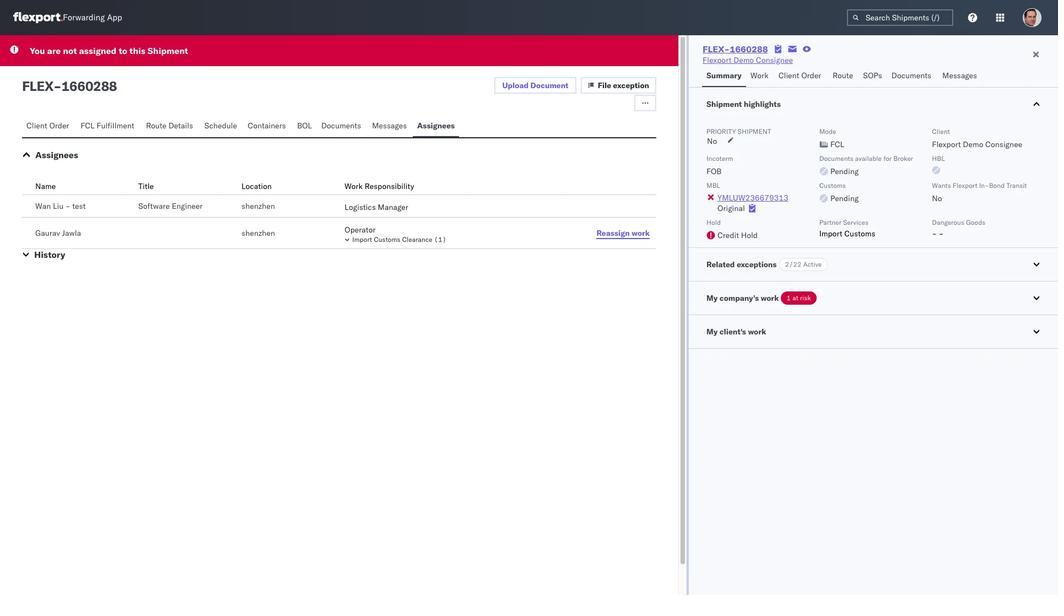 Task type: vqa. For each thing, say whether or not it's contained in the screenshot.
'Import Customs Clearance                (1)'
yes



Task type: locate. For each thing, give the bounding box(es) containing it.
work right client's
[[748, 327, 767, 337]]

0 vertical spatial documents button
[[888, 66, 938, 87]]

client
[[779, 71, 800, 81], [26, 121, 47, 131], [933, 127, 950, 136]]

0 horizontal spatial assignees button
[[35, 149, 78, 160]]

order left route button
[[802, 71, 822, 81]]

demo up in-
[[963, 139, 984, 149]]

my
[[707, 293, 718, 303], [707, 327, 718, 337]]

work up logistics
[[345, 181, 363, 191]]

customs down services
[[845, 229, 876, 239]]

customs down operator
[[374, 235, 401, 244]]

2 vertical spatial flexport
[[953, 181, 978, 190]]

fcl down mode
[[831, 139, 845, 149]]

1 horizontal spatial order
[[802, 71, 822, 81]]

client up hbl
[[933, 127, 950, 136]]

my inside button
[[707, 327, 718, 337]]

1 my from the top
[[707, 293, 718, 303]]

order down flex - 1660288
[[49, 121, 69, 131]]

0 vertical spatial demo
[[734, 55, 754, 65]]

0 vertical spatial order
[[802, 71, 822, 81]]

0 horizontal spatial work
[[345, 181, 363, 191]]

my for my company's work
[[707, 293, 718, 303]]

manager
[[378, 202, 408, 212]]

1 vertical spatial client order button
[[22, 116, 76, 137]]

ymluw236679313 button
[[718, 193, 789, 203]]

ymluw236679313
[[718, 193, 789, 203]]

client down flex
[[26, 121, 47, 131]]

summary
[[707, 71, 742, 81]]

1660288 down assigned at the top of page
[[61, 78, 117, 94]]

1 vertical spatial hold
[[741, 230, 758, 240]]

0 vertical spatial flexport
[[703, 55, 732, 65]]

consignee
[[756, 55, 793, 65], [986, 139, 1023, 149]]

0 vertical spatial shenzhen
[[242, 201, 275, 211]]

2 shenzhen from the top
[[242, 228, 275, 238]]

1 pending from the top
[[831, 167, 859, 176]]

0 vertical spatial shipment
[[148, 45, 188, 56]]

0 vertical spatial hold
[[707, 218, 721, 227]]

hold right credit at the right top
[[741, 230, 758, 240]]

client right work button
[[779, 71, 800, 81]]

0 horizontal spatial hold
[[707, 218, 721, 227]]

0 vertical spatial work
[[751, 71, 769, 81]]

company's
[[720, 293, 759, 303]]

documents right sops button
[[892, 71, 932, 81]]

test
[[72, 201, 86, 211]]

0 horizontal spatial client order button
[[22, 116, 76, 137]]

customs up partner in the top of the page
[[820, 181, 846, 190]]

client order button
[[775, 66, 829, 87], [22, 116, 76, 137]]

schedule
[[205, 121, 237, 131]]

1 vertical spatial work
[[345, 181, 363, 191]]

work for work
[[751, 71, 769, 81]]

jawla
[[62, 228, 81, 238]]

wan
[[35, 201, 51, 211]]

1 vertical spatial client order
[[26, 121, 69, 131]]

1 horizontal spatial consignee
[[986, 139, 1023, 149]]

you are not assigned to this shipment
[[30, 45, 188, 56]]

documents button
[[888, 66, 938, 87], [317, 116, 368, 137]]

this
[[129, 45, 146, 56]]

flexport inside the flexport demo consignee link
[[703, 55, 732, 65]]

0 horizontal spatial documents
[[321, 121, 361, 131]]

fcl
[[81, 121, 95, 131], [831, 139, 845, 149]]

upload document button
[[495, 77, 577, 94]]

import customs clearance                (1) button
[[345, 235, 576, 244]]

1 vertical spatial 1660288
[[61, 78, 117, 94]]

mbl
[[707, 181, 721, 190]]

incoterm
[[707, 154, 734, 163]]

software engineer
[[138, 201, 203, 211]]

1 vertical spatial assignees
[[35, 149, 78, 160]]

pending down the documents available for broker on the top of page
[[831, 167, 859, 176]]

1 horizontal spatial documents
[[820, 154, 854, 163]]

0 vertical spatial client order button
[[775, 66, 829, 87]]

1 horizontal spatial assignees button
[[413, 116, 459, 137]]

documents button right 'sops'
[[888, 66, 938, 87]]

2 vertical spatial work
[[748, 327, 767, 337]]

client order down flex
[[26, 121, 69, 131]]

1 vertical spatial consignee
[[986, 139, 1023, 149]]

flexport inside wants flexport in-bond transit no
[[953, 181, 978, 190]]

assignees
[[417, 121, 455, 131], [35, 149, 78, 160]]

documents available for broker
[[820, 154, 914, 163]]

documents
[[892, 71, 932, 81], [321, 121, 361, 131], [820, 154, 854, 163]]

1 horizontal spatial fcl
[[831, 139, 845, 149]]

1 horizontal spatial client order button
[[775, 66, 829, 87]]

gaurav jawla
[[35, 228, 81, 238]]

no
[[707, 136, 717, 146], [933, 194, 943, 203]]

work
[[632, 228, 650, 238], [761, 293, 779, 303], [748, 327, 767, 337]]

1 vertical spatial shenzhen
[[242, 228, 275, 238]]

flexport down flex-
[[703, 55, 732, 65]]

available
[[856, 154, 882, 163]]

engineer
[[172, 201, 203, 211]]

schedule button
[[200, 116, 243, 137]]

work responsibility
[[345, 181, 414, 191]]

documents right bol button
[[321, 121, 361, 131]]

partner
[[820, 218, 842, 227]]

1 vertical spatial messages
[[372, 121, 407, 131]]

exception
[[613, 81, 650, 90]]

highlights
[[744, 99, 781, 109]]

client flexport demo consignee incoterm fob
[[707, 127, 1023, 176]]

name
[[35, 181, 56, 191]]

documents button right 'bol'
[[317, 116, 368, 137]]

dangerous goods - -
[[933, 218, 986, 239]]

import down partner in the top of the page
[[820, 229, 843, 239]]

1 vertical spatial route
[[146, 121, 167, 131]]

work for work responsibility
[[345, 181, 363, 191]]

not
[[63, 45, 77, 56]]

import down operator
[[352, 235, 372, 244]]

1 horizontal spatial shipment
[[707, 99, 742, 109]]

customs
[[820, 181, 846, 190], [845, 229, 876, 239], [374, 235, 401, 244]]

to
[[119, 45, 127, 56]]

wants
[[933, 181, 951, 190]]

0 horizontal spatial no
[[707, 136, 717, 146]]

pending for customs
[[831, 194, 859, 203]]

priority
[[707, 127, 736, 136]]

0 horizontal spatial order
[[49, 121, 69, 131]]

credit
[[718, 230, 739, 240]]

pending up services
[[831, 194, 859, 203]]

1 vertical spatial shipment
[[707, 99, 742, 109]]

1 vertical spatial work
[[761, 293, 779, 303]]

demo inside the client flexport demo consignee incoterm fob
[[963, 139, 984, 149]]

containers
[[248, 121, 286, 131]]

work right reassign
[[632, 228, 650, 238]]

flexport left in-
[[953, 181, 978, 190]]

fcl inside button
[[81, 121, 95, 131]]

0 vertical spatial assignees
[[417, 121, 455, 131]]

1 vertical spatial demo
[[963, 139, 984, 149]]

1 vertical spatial assignees button
[[35, 149, 78, 160]]

1 horizontal spatial 1660288
[[730, 44, 768, 55]]

goods
[[967, 218, 986, 227]]

route left 'sops'
[[833, 71, 854, 81]]

2 horizontal spatial client
[[933, 127, 950, 136]]

import inside partner services import customs
[[820, 229, 843, 239]]

0 vertical spatial fcl
[[81, 121, 95, 131]]

0 vertical spatial pending
[[831, 167, 859, 176]]

no down wants
[[933, 194, 943, 203]]

fcl fulfillment button
[[76, 116, 142, 137]]

0 horizontal spatial consignee
[[756, 55, 793, 65]]

0 horizontal spatial route
[[146, 121, 167, 131]]

0 vertical spatial route
[[833, 71, 854, 81]]

flex-1660288
[[703, 44, 768, 55]]

flexport inside the client flexport demo consignee incoterm fob
[[933, 139, 961, 149]]

1
[[787, 294, 791, 302]]

1 vertical spatial no
[[933, 194, 943, 203]]

1 vertical spatial flexport
[[933, 139, 961, 149]]

work left '1'
[[761, 293, 779, 303]]

you
[[30, 45, 45, 56]]

2/22 active
[[785, 260, 822, 269]]

1 horizontal spatial no
[[933, 194, 943, 203]]

work down the flexport demo consignee link
[[751, 71, 769, 81]]

-
[[54, 78, 61, 94], [66, 201, 70, 211], [933, 229, 937, 239], [939, 229, 944, 239]]

1 horizontal spatial import
[[820, 229, 843, 239]]

risk
[[800, 294, 812, 302]]

upload
[[503, 81, 529, 90]]

0 vertical spatial no
[[707, 136, 717, 146]]

client order
[[779, 71, 822, 81], [26, 121, 69, 131]]

consignee up work button
[[756, 55, 793, 65]]

flexport demo consignee link
[[703, 55, 793, 66]]

0 vertical spatial documents
[[892, 71, 932, 81]]

work for my company's work
[[761, 293, 779, 303]]

my left company's
[[707, 293, 718, 303]]

1 vertical spatial order
[[49, 121, 69, 131]]

my left client's
[[707, 327, 718, 337]]

1660288
[[730, 44, 768, 55], [61, 78, 117, 94]]

bol
[[297, 121, 312, 131]]

flexport up hbl
[[933, 139, 961, 149]]

client inside the client flexport demo consignee incoterm fob
[[933, 127, 950, 136]]

route inside button
[[833, 71, 854, 81]]

1 vertical spatial documents button
[[317, 116, 368, 137]]

at
[[793, 294, 799, 302]]

pending
[[831, 167, 859, 176], [831, 194, 859, 203]]

1 horizontal spatial work
[[751, 71, 769, 81]]

0 vertical spatial consignee
[[756, 55, 793, 65]]

0 vertical spatial 1660288
[[730, 44, 768, 55]]

1 vertical spatial fcl
[[831, 139, 845, 149]]

route left details
[[146, 121, 167, 131]]

2 pending from the top
[[831, 194, 859, 203]]

demo down flex-1660288 link
[[734, 55, 754, 65]]

1 horizontal spatial messages button
[[938, 66, 984, 87]]

1 horizontal spatial assignees
[[417, 121, 455, 131]]

0 horizontal spatial messages
[[372, 121, 407, 131]]

consignee up bond
[[986, 139, 1023, 149]]

1 horizontal spatial messages
[[943, 71, 978, 81]]

fcl left fulfillment
[[81, 121, 95, 131]]

0 vertical spatial messages
[[943, 71, 978, 81]]

1 at risk
[[787, 294, 812, 302]]

work inside button
[[751, 71, 769, 81]]

client order right work button
[[779, 71, 822, 81]]

1 horizontal spatial client
[[779, 71, 800, 81]]

1 horizontal spatial demo
[[963, 139, 984, 149]]

0 horizontal spatial messages button
[[368, 116, 413, 137]]

0 horizontal spatial assignees
[[35, 149, 78, 160]]

1660288 up flexport demo consignee
[[730, 44, 768, 55]]

hold up credit at the right top
[[707, 218, 721, 227]]

0 vertical spatial my
[[707, 293, 718, 303]]

clearance
[[402, 235, 433, 244]]

1 vertical spatial pending
[[831, 194, 859, 203]]

client order button down flex
[[22, 116, 76, 137]]

work button
[[746, 66, 775, 87]]

documents down mode
[[820, 154, 854, 163]]

1 horizontal spatial route
[[833, 71, 854, 81]]

flexport
[[703, 55, 732, 65], [933, 139, 961, 149], [953, 181, 978, 190]]

0 horizontal spatial import
[[352, 235, 372, 244]]

no down the priority
[[707, 136, 717, 146]]

0 vertical spatial client order
[[779, 71, 822, 81]]

0 horizontal spatial demo
[[734, 55, 754, 65]]

client order button up the highlights
[[775, 66, 829, 87]]

shipment right this
[[148, 45, 188, 56]]

original
[[718, 203, 745, 213]]

fcl for fcl fulfillment
[[81, 121, 95, 131]]

route inside 'button'
[[146, 121, 167, 131]]

liu
[[53, 201, 64, 211]]

2 my from the top
[[707, 327, 718, 337]]

0 horizontal spatial fcl
[[81, 121, 95, 131]]

2 horizontal spatial documents
[[892, 71, 932, 81]]

flex
[[22, 78, 54, 94]]

flex - 1660288
[[22, 78, 117, 94]]

1 vertical spatial my
[[707, 327, 718, 337]]

1 horizontal spatial client order
[[779, 71, 822, 81]]

shipment up the priority
[[707, 99, 742, 109]]

0 horizontal spatial documents button
[[317, 116, 368, 137]]

customs inside the import customs clearance                (1) button
[[374, 235, 401, 244]]



Task type: describe. For each thing, give the bounding box(es) containing it.
messages for bottom messages button
[[372, 121, 407, 131]]

history
[[34, 249, 65, 260]]

fob
[[707, 167, 722, 176]]

wants flexport in-bond transit no
[[933, 181, 1028, 203]]

wan liu - test
[[35, 201, 86, 211]]

shipment inside button
[[707, 99, 742, 109]]

1 shenzhen from the top
[[242, 201, 275, 211]]

software
[[138, 201, 170, 211]]

location
[[242, 181, 272, 191]]

fulfillment
[[97, 121, 134, 131]]

reassign work button
[[590, 225, 657, 242]]

0 horizontal spatial 1660288
[[61, 78, 117, 94]]

sops
[[864, 71, 883, 81]]

work for my client's work
[[748, 327, 767, 337]]

services
[[844, 218, 869, 227]]

(1)
[[434, 235, 447, 244]]

fcl for fcl
[[831, 139, 845, 149]]

pending for documents available for broker
[[831, 167, 859, 176]]

route details button
[[142, 116, 200, 137]]

operator
[[345, 225, 376, 235]]

0 vertical spatial assignees button
[[413, 116, 459, 137]]

consignee inside the client flexport demo consignee incoterm fob
[[986, 139, 1023, 149]]

0 horizontal spatial shipment
[[148, 45, 188, 56]]

customs inside partner services import customs
[[845, 229, 876, 239]]

flexport. image
[[13, 12, 63, 23]]

flexport for fob
[[933, 139, 961, 149]]

reassign
[[597, 228, 630, 238]]

forwarding app link
[[13, 12, 122, 23]]

for
[[884, 154, 892, 163]]

1 vertical spatial documents
[[321, 121, 361, 131]]

bol button
[[293, 116, 317, 137]]

forwarding app
[[63, 12, 122, 23]]

app
[[107, 12, 122, 23]]

import inside button
[[352, 235, 372, 244]]

logistics
[[345, 202, 376, 212]]

upload document
[[503, 81, 569, 90]]

route button
[[829, 66, 859, 87]]

priority shipment
[[707, 127, 772, 136]]

my company's work
[[707, 293, 779, 303]]

2 vertical spatial documents
[[820, 154, 854, 163]]

0 vertical spatial messages button
[[938, 66, 984, 87]]

0 vertical spatial work
[[632, 228, 650, 238]]

exceptions
[[737, 260, 777, 270]]

summary button
[[702, 66, 746, 87]]

0 horizontal spatial client order
[[26, 121, 69, 131]]

0 horizontal spatial client
[[26, 121, 47, 131]]

my client's work button
[[689, 315, 1059, 348]]

fcl fulfillment
[[81, 121, 134, 131]]

title
[[138, 181, 154, 191]]

my for my client's work
[[707, 327, 718, 337]]

shipment highlights
[[707, 99, 781, 109]]

containers button
[[243, 116, 293, 137]]

broker
[[894, 154, 914, 163]]

partner services import customs
[[820, 218, 876, 239]]

forwarding
[[63, 12, 105, 23]]

flex-
[[703, 44, 730, 55]]

reassign work
[[597, 228, 650, 238]]

bond
[[990, 181, 1005, 190]]

import customs clearance                (1)
[[352, 235, 447, 244]]

hbl
[[933, 154, 945, 163]]

route for route
[[833, 71, 854, 81]]

credit hold
[[718, 230, 758, 240]]

shipment
[[738, 127, 772, 136]]

file exception
[[598, 81, 650, 90]]

related exceptions
[[707, 260, 777, 270]]

sops button
[[859, 66, 888, 87]]

mode
[[820, 127, 837, 136]]

Search Shipments (/) text field
[[847, 9, 954, 26]]

1 horizontal spatial hold
[[741, 230, 758, 240]]

route for route details
[[146, 121, 167, 131]]

assigned
[[79, 45, 117, 56]]

no inside wants flexport in-bond transit no
[[933, 194, 943, 203]]

flex-1660288 link
[[703, 44, 768, 55]]

flexport for no
[[953, 181, 978, 190]]

1 horizontal spatial documents button
[[888, 66, 938, 87]]

shipment highlights button
[[689, 88, 1059, 121]]

transit
[[1007, 181, 1028, 190]]

document
[[531, 81, 569, 90]]

messages for top messages button
[[943, 71, 978, 81]]

route details
[[146, 121, 193, 131]]

client's
[[720, 327, 747, 337]]

file
[[598, 81, 612, 90]]

are
[[47, 45, 61, 56]]

2/22
[[785, 260, 802, 269]]

my client's work
[[707, 327, 767, 337]]

1 vertical spatial messages button
[[368, 116, 413, 137]]

details
[[169, 121, 193, 131]]

dangerous
[[933, 218, 965, 227]]

related
[[707, 260, 735, 270]]

gaurav
[[35, 228, 60, 238]]



